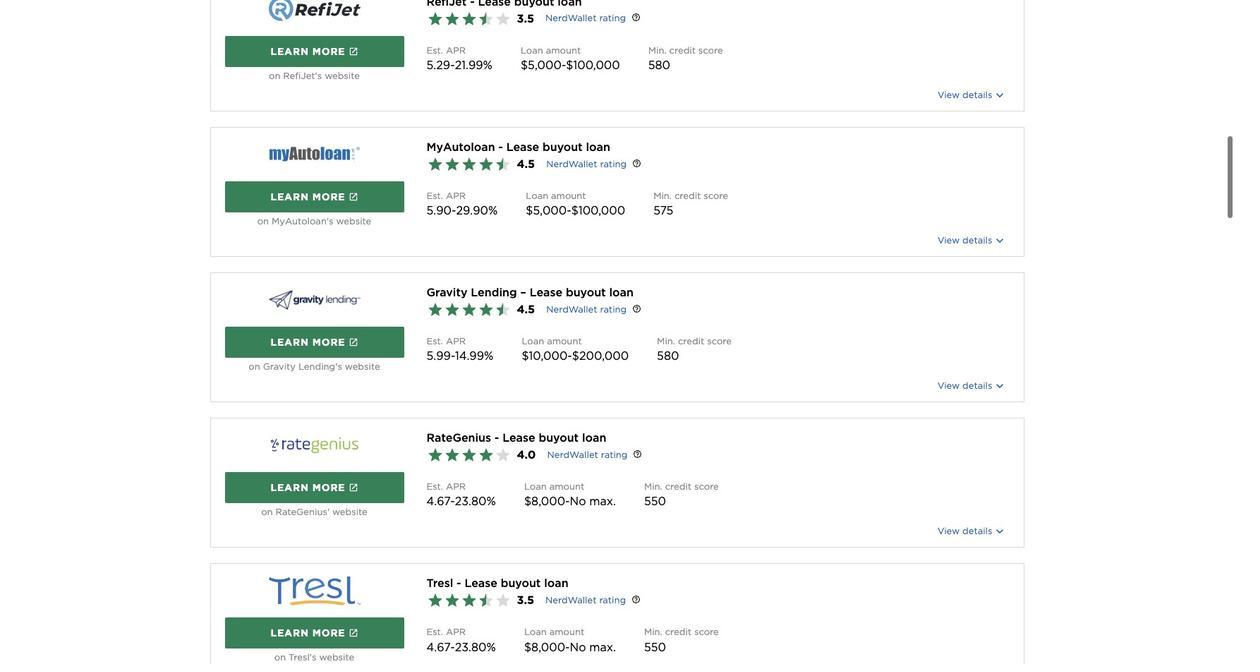 Task type: vqa. For each thing, say whether or not it's contained in the screenshot.
3.5 for $5,000-$100,000
yes



Task type: describe. For each thing, give the bounding box(es) containing it.
nerdwallet rating info image for myautoloan - lease buyout loan
[[633, 158, 642, 168]]

website right refijet's
[[325, 70, 360, 81]]

min. for tresl - lease buyout loan
[[644, 627, 663, 638]]

loan for tresl
[[524, 627, 547, 638]]

website right lending's
[[345, 361, 380, 372]]

est. apr 5.90-29.90%
[[427, 190, 498, 217]]

learn for rategenius
[[271, 482, 309, 493]]

myautoloan - lease buyout loan
[[427, 140, 610, 154]]

lending
[[471, 286, 517, 299]]

rated 4.5 out of 5 stars element for –
[[517, 301, 535, 318]]

buyout for tresl - lease buyout loan
[[501, 577, 541, 590]]

$10,000-
[[522, 349, 572, 363]]

1 view from the top
[[938, 89, 960, 100]]

min. credit score 580 for $200,000
[[657, 336, 732, 363]]

loan for tresl - lease buyout loan
[[544, 577, 569, 590]]

nerdwallet for myautoloan - lease buyout loan
[[546, 159, 598, 169]]

view for myautoloan - lease buyout loan
[[938, 235, 960, 246]]

nerdwallet for tresl - lease buyout loan
[[546, 595, 597, 606]]

website for rategenius - lease buyout loan
[[332, 507, 368, 517]]

1 details from the top
[[963, 89, 993, 100]]

loan for rategenius
[[524, 481, 547, 492]]

4.0
[[517, 448, 536, 462]]

refijet image
[[269, 0, 360, 24]]

apr for gravity
[[446, 336, 466, 346]]

apr for tresl
[[446, 627, 466, 638]]

website for myautoloan - lease buyout loan
[[336, 216, 371, 226]]

score for rategenius - lease buyout loan
[[694, 481, 719, 492]]

myautoloan image
[[269, 139, 360, 170]]

580 for $200,000
[[657, 349, 679, 363]]

rating for myautoloan - lease buyout loan
[[600, 159, 627, 169]]

apr for rategenius
[[446, 481, 466, 492]]

learn for tresl
[[271, 628, 309, 639]]

details for rategenius - lease buyout loan
[[963, 526, 993, 537]]

- for tresl
[[457, 577, 461, 590]]

$100,000 for 575
[[572, 204, 625, 217]]

details for gravity lending – lease buyout loan
[[963, 380, 993, 391]]

nerdwallet rating link for tresl - lease buyout loan
[[546, 594, 626, 607]]

view details for gravity lending – lease buyout loan
[[938, 380, 993, 391]]

nerdwallet for rategenius - lease buyout loan
[[547, 450, 598, 460]]

learn more for gravity lending – lease buyout loan
[[271, 337, 346, 348]]

loan for gravity
[[522, 336, 544, 346]]

amount for tresl - lease buyout loan
[[550, 627, 585, 638]]

learn more for myautoloan - lease buyout loan
[[271, 191, 346, 202]]

29.90%
[[456, 204, 498, 217]]

min. for gravity lending – lease buyout loan
[[657, 336, 675, 346]]

1 learn from the top
[[271, 46, 309, 57]]

min. for rategenius - lease buyout loan
[[644, 481, 663, 492]]

max. for rategenius - lease buyout loan
[[590, 495, 616, 508]]

est. apr 5.99-14.99%
[[427, 336, 494, 363]]

learn more for tresl - lease buyout loan
[[271, 628, 346, 639]]

credit for gravity lending – lease buyout loan
[[678, 336, 705, 346]]

on refijet's website
[[269, 70, 360, 81]]

gravity lending – lease buyout loan image
[[269, 284, 360, 315]]

min. credit score 550 for rategenius - lease buyout loan
[[644, 481, 719, 508]]

14.99%
[[455, 349, 494, 363]]

23.80% for 3.5
[[455, 641, 496, 654]]

tresl - lease buyout loan
[[427, 577, 569, 590]]

$100,000 for 580
[[566, 58, 620, 72]]

max. for tresl - lease buyout loan
[[590, 641, 616, 654]]

lending's
[[298, 361, 342, 372]]

3.5 stars image for 5.29-
[[427, 10, 511, 27]]

- for myautoloan
[[499, 140, 503, 154]]

score for myautoloan - lease buyout loan
[[704, 190, 728, 201]]

on for tresl - lease buyout loan
[[274, 652, 286, 663]]

est. apr 4.67-23.80% for rategenius
[[427, 481, 496, 508]]

4.67- for rategenius
[[427, 495, 455, 508]]

lease for myautoloan
[[507, 140, 539, 154]]

loan for myautoloan - lease buyout loan
[[586, 140, 610, 154]]

550 for tresl - lease buyout loan
[[644, 641, 666, 654]]

min. credit score 575
[[654, 190, 728, 217]]

on gravity lending's website
[[249, 361, 380, 372]]

nerdwallet rating info image for gravity lending – lease buyout loan
[[633, 304, 642, 313]]

loan for rategenius - lease buyout loan
[[582, 431, 607, 445]]

learn for gravity
[[271, 337, 309, 348]]

gravity lending – lease buyout loan
[[427, 286, 634, 299]]

view details for myautoloan - lease buyout loan
[[938, 235, 993, 246]]

min. for myautoloan - lease buyout loan
[[654, 190, 672, 201]]

lease for tresl
[[465, 577, 498, 590]]

loan amount $8,000-no max. for 3.5
[[524, 627, 616, 654]]

on for gravity lending – lease buyout loan
[[249, 361, 260, 372]]

rating for gravity lending – lease buyout loan
[[600, 304, 627, 315]]

4.5 for lease
[[517, 157, 535, 171]]

3.5 for $5,000-
[[517, 12, 534, 25]]

loan amount $10,000-$200,000
[[522, 336, 629, 363]]

loan for myautoloan
[[526, 190, 549, 201]]

4 stars image
[[427, 447, 511, 464]]



Task type: locate. For each thing, give the bounding box(es) containing it.
4.5 stars image down lending
[[427, 301, 511, 318]]

4.5 for –
[[517, 303, 535, 316]]

est.
[[427, 45, 443, 55], [427, 190, 443, 201], [427, 336, 443, 346], [427, 481, 443, 492], [427, 627, 443, 638]]

rategenius - lease buyout loan
[[427, 431, 607, 445]]

0 vertical spatial 550
[[644, 495, 666, 508]]

5 more from the top
[[312, 628, 346, 639]]

4 learn more button from the top
[[225, 472, 404, 503]]

lease up 4.0
[[503, 431, 535, 445]]

4.5 down myautoloan - lease buyout loan on the left top
[[517, 157, 535, 171]]

2 est. from the top
[[427, 190, 443, 201]]

view details for rategenius - lease buyout loan
[[938, 526, 993, 537]]

more
[[312, 46, 346, 57], [312, 191, 346, 202], [312, 337, 346, 348], [312, 482, 346, 493], [312, 628, 346, 639]]

learn up "on gravity lending's website"
[[271, 337, 309, 348]]

1 vertical spatial $5,000-
[[526, 204, 572, 217]]

5.99-
[[427, 349, 455, 363]]

0 vertical spatial $8,000-
[[524, 495, 570, 508]]

details
[[963, 89, 993, 100], [963, 235, 993, 246], [963, 380, 993, 391], [963, 526, 993, 537]]

1 est. apr 4.67-23.80% from the top
[[427, 481, 496, 508]]

learn up tresl's
[[271, 628, 309, 639]]

5 apr from the top
[[446, 627, 466, 638]]

learn more link up on myautoloan's website
[[225, 181, 404, 212]]

website
[[325, 70, 360, 81], [336, 216, 371, 226], [345, 361, 380, 372], [332, 507, 368, 517], [319, 652, 354, 663]]

0 vertical spatial 4.5
[[517, 157, 535, 171]]

1 23.80% from the top
[[455, 495, 496, 508]]

1 vertical spatial rated 3.5 out of 5 stars element
[[517, 592, 534, 609]]

- right tresl at left bottom
[[457, 577, 461, 590]]

2 learn from the top
[[271, 191, 309, 202]]

buyout
[[543, 140, 583, 154], [566, 286, 606, 299], [539, 431, 579, 445], [501, 577, 541, 590]]

575
[[654, 204, 674, 217]]

3.5 stars image
[[427, 10, 511, 27], [427, 592, 511, 609]]

4 learn from the top
[[271, 482, 309, 493]]

1 max. from the top
[[590, 495, 616, 508]]

2 apr from the top
[[446, 190, 466, 201]]

est. for myautoloan - lease buyout loan
[[427, 190, 443, 201]]

learn more link up "on tresl's website"
[[225, 618, 404, 649]]

1 4.67- from the top
[[427, 495, 455, 508]]

nerdwallet rating for gravity lending – lease buyout loan
[[546, 304, 627, 315]]

learn more up refijet's
[[271, 46, 346, 57]]

-
[[499, 140, 503, 154], [495, 431, 499, 445], [457, 577, 461, 590]]

1 no from the top
[[570, 495, 586, 508]]

amount for myautoloan - lease buyout loan
[[551, 190, 586, 201]]

learn up refijet's
[[271, 46, 309, 57]]

apr up 5.99-
[[446, 336, 466, 346]]

0 horizontal spatial gravity
[[263, 361, 296, 372]]

1 horizontal spatial gravity
[[427, 286, 468, 299]]

1 vertical spatial loan amount $5,000-$100,000
[[526, 190, 625, 217]]

4.5 stars image down 'myautoloan'
[[427, 156, 511, 173]]

3 est. from the top
[[427, 336, 443, 346]]

23.80%
[[455, 495, 496, 508], [455, 641, 496, 654]]

on rategenius' website
[[261, 507, 368, 517]]

est. apr 4.67-23.80% for tresl
[[427, 627, 496, 654]]

loan
[[586, 140, 610, 154], [609, 286, 634, 299], [582, 431, 607, 445], [544, 577, 569, 590]]

21.99%
[[455, 58, 493, 72]]

2 learn more link from the top
[[225, 181, 404, 212]]

2 3.5 stars image from the top
[[427, 592, 511, 609]]

2 3.5 from the top
[[517, 594, 534, 607]]

apr for myautoloan
[[446, 190, 466, 201]]

- up 4 stars image
[[495, 431, 499, 445]]

more for tresl - lease buyout loan
[[312, 628, 346, 639]]

1 $8,000- from the top
[[524, 495, 570, 508]]

nerdwallet rating link for gravity lending – lease buyout loan
[[546, 303, 627, 316]]

3 apr from the top
[[446, 336, 466, 346]]

2 learn more button from the top
[[225, 181, 404, 212]]

refijet's
[[283, 70, 322, 81]]

rated 3.5 out of 5 stars element for $8,000-
[[517, 592, 534, 609]]

rating for rategenius - lease buyout loan
[[601, 450, 628, 460]]

1 vertical spatial 550
[[644, 641, 666, 654]]

more up "on tresl's website"
[[312, 628, 346, 639]]

1 rated 3.5 out of 5 stars element from the top
[[517, 10, 534, 27]]

on left rategenius'
[[261, 507, 273, 517]]

$8,000-
[[524, 495, 570, 508], [524, 641, 570, 654]]

0 vertical spatial no
[[570, 495, 586, 508]]

0 vertical spatial max.
[[590, 495, 616, 508]]

score inside min. credit score 575
[[704, 190, 728, 201]]

on left tresl's
[[274, 652, 286, 663]]

2 $8,000- from the top
[[524, 641, 570, 654]]

23.80% down tresl - lease buyout loan
[[455, 641, 496, 654]]

loan amount $8,000-no max.
[[524, 481, 616, 508], [524, 627, 616, 654]]

rated 4 out of 5 stars element
[[517, 447, 536, 464]]

1 vertical spatial 3.5
[[517, 594, 534, 607]]

- right 'myautoloan'
[[499, 140, 503, 154]]

min. inside min. credit score 575
[[654, 190, 672, 201]]

$5,000-
[[521, 58, 566, 72], [526, 204, 572, 217]]

1 vertical spatial rated 4.5 out of 5 stars element
[[517, 301, 535, 318]]

nerdwallet rating for rategenius - lease buyout loan
[[547, 450, 628, 460]]

apr down tresl at left bottom
[[446, 627, 466, 638]]

23.80% down 4 stars image
[[455, 495, 496, 508]]

3 learn more button from the top
[[225, 327, 404, 358]]

learn more button
[[225, 36, 404, 67], [225, 181, 404, 212], [225, 327, 404, 358], [225, 472, 404, 503], [225, 618, 404, 649]]

buyout for myautoloan - lease buyout loan
[[543, 140, 583, 154]]

1 vertical spatial max.
[[590, 641, 616, 654]]

learn more button up on rategenius' website on the bottom left of the page
[[225, 472, 404, 503]]

amount for gravity lending – lease buyout loan
[[547, 336, 582, 346]]

3.5 stars image up est. apr 5.29-21.99%
[[427, 10, 511, 27]]

myautoloan
[[427, 140, 495, 154]]

4.67- for tresl
[[427, 641, 455, 654]]

rated 3.5 out of 5 stars element
[[517, 10, 534, 27], [517, 592, 534, 609]]

apr up "5.29-"
[[446, 45, 466, 55]]

5 learn from the top
[[271, 628, 309, 639]]

1 vertical spatial loan amount $8,000-no max.
[[524, 627, 616, 654]]

2 max. from the top
[[590, 641, 616, 654]]

amount inside loan amount $10,000-$200,000
[[547, 336, 582, 346]]

$200,000
[[572, 349, 629, 363]]

1 vertical spatial no
[[570, 641, 586, 654]]

min. credit score 550 for tresl - lease buyout loan
[[644, 627, 719, 654]]

learn more button up "on tresl's website"
[[225, 618, 404, 649]]

rated 4.5 out of 5 stars element down myautoloan - lease buyout loan on the left top
[[517, 156, 535, 173]]

2 4.67- from the top
[[427, 641, 455, 654]]

learn more button for tresl - lease buyout loan
[[225, 618, 404, 649]]

est. apr 4.67-23.80%
[[427, 481, 496, 508], [427, 627, 496, 654]]

no
[[570, 495, 586, 508], [570, 641, 586, 654]]

4 more from the top
[[312, 482, 346, 493]]

1 vertical spatial min. credit score 580
[[657, 336, 732, 363]]

3 details from the top
[[963, 380, 993, 391]]

learn up rategenius'
[[271, 482, 309, 493]]

website right rategenius'
[[332, 507, 368, 517]]

2 23.80% from the top
[[455, 641, 496, 654]]

0 vertical spatial est. apr 4.67-23.80%
[[427, 481, 496, 508]]

$5,000- right "21.99%"
[[521, 58, 566, 72]]

5 learn more button from the top
[[225, 618, 404, 649]]

1 learn more link from the top
[[225, 36, 404, 67]]

1 learn more from the top
[[271, 46, 346, 57]]

$8,000- for 3.5
[[524, 641, 570, 654]]

learn more button up on refijet's website
[[225, 36, 404, 67]]

4 learn more link from the top
[[225, 472, 404, 503]]

learn more up myautoloan's
[[271, 191, 346, 202]]

learn more link for rategenius - lease buyout loan
[[225, 472, 404, 503]]

1 3.5 from the top
[[517, 12, 534, 25]]

$5,000- for 3.5
[[521, 58, 566, 72]]

more for gravity lending – lease buyout loan
[[312, 337, 346, 348]]

credit inside min. credit score 575
[[675, 190, 701, 201]]

apr inside est. apr 5.29-21.99%
[[446, 45, 466, 55]]

credit for myautoloan - lease buyout loan
[[675, 190, 701, 201]]

buyout for rategenius - lease buyout loan
[[539, 431, 579, 445]]

est. apr 4.67-23.80% down 4 stars image
[[427, 481, 496, 508]]

rategenius image
[[269, 430, 360, 461]]

4 view details from the top
[[938, 526, 993, 537]]

rating for tresl - lease buyout loan
[[599, 595, 626, 606]]

learn more link for tresl - lease buyout loan
[[225, 618, 404, 649]]

learn more link up on refijet's website
[[225, 36, 404, 67]]

2 no from the top
[[570, 641, 586, 654]]

apr up "5.90-"
[[446, 190, 466, 201]]

550 for rategenius - lease buyout loan
[[644, 495, 666, 508]]

more for rategenius - lease buyout loan
[[312, 482, 346, 493]]

1 min. credit score 550 from the top
[[644, 481, 719, 508]]

nerdwallet rating info image
[[632, 13, 641, 22], [633, 158, 642, 168], [633, 304, 642, 313], [633, 450, 643, 459]]

3 more from the top
[[312, 337, 346, 348]]

apr down 4 stars image
[[446, 481, 466, 492]]

nerdwallet
[[546, 13, 597, 24], [546, 159, 598, 169], [546, 304, 598, 315], [547, 450, 598, 460], [546, 595, 597, 606]]

more for myautoloan - lease buyout loan
[[312, 191, 346, 202]]

0 vertical spatial gravity
[[427, 286, 468, 299]]

0 vertical spatial rated 4.5 out of 5 stars element
[[517, 156, 535, 173]]

learn more up rategenius'
[[271, 482, 346, 493]]

rated 4.5 out of 5 stars element for lease
[[517, 156, 535, 173]]

4.5 down – at the left top of the page
[[517, 303, 535, 316]]

loan
[[521, 45, 543, 55], [526, 190, 549, 201], [522, 336, 544, 346], [524, 481, 547, 492], [524, 627, 547, 638]]

1 3.5 stars image from the top
[[427, 10, 511, 27]]

nerdwallet rating info image for rategenius - lease buyout loan
[[633, 450, 643, 459]]

1 4.5 from the top
[[517, 157, 535, 171]]

3.5
[[517, 12, 534, 25], [517, 594, 534, 607]]

learn more link up "on gravity lending's website"
[[225, 327, 404, 358]]

amount for rategenius - lease buyout loan
[[550, 481, 585, 492]]

2 loan amount $8,000-no max. from the top
[[524, 627, 616, 654]]

nerdwallet rating link for myautoloan - lease buyout loan
[[546, 158, 627, 171]]

1 apr from the top
[[446, 45, 466, 55]]

1 loan amount $8,000-no max. from the top
[[524, 481, 616, 508]]

–
[[520, 286, 526, 299]]

$100,000
[[566, 58, 620, 72], [572, 204, 625, 217]]

1 vertical spatial $100,000
[[572, 204, 625, 217]]

lease right tresl at left bottom
[[465, 577, 498, 590]]

more up on refijet's website
[[312, 46, 346, 57]]

1 vertical spatial 23.80%
[[455, 641, 496, 654]]

est. for gravity lending – lease buyout loan
[[427, 336, 443, 346]]

rating
[[599, 13, 626, 24], [600, 159, 627, 169], [600, 304, 627, 315], [601, 450, 628, 460], [599, 595, 626, 606]]

rated 4.5 out of 5 stars element
[[517, 156, 535, 173], [517, 301, 535, 318]]

4.5
[[517, 157, 535, 171], [517, 303, 535, 316]]

max.
[[590, 495, 616, 508], [590, 641, 616, 654]]

4 est. from the top
[[427, 481, 443, 492]]

0 vertical spatial -
[[499, 140, 503, 154]]

loan inside loan amount $10,000-$200,000
[[522, 336, 544, 346]]

learn more link
[[225, 36, 404, 67], [225, 181, 404, 212], [225, 327, 404, 358], [225, 472, 404, 503], [225, 618, 404, 649]]

2 more from the top
[[312, 191, 346, 202]]

min. credit score 580 for $100,000
[[648, 45, 723, 72]]

apr
[[446, 45, 466, 55], [446, 190, 466, 201], [446, 336, 466, 346], [446, 481, 466, 492], [446, 627, 466, 638]]

credit
[[669, 45, 696, 55], [675, 190, 701, 201], [678, 336, 705, 346], [665, 481, 692, 492], [665, 627, 692, 638]]

5.90-
[[427, 204, 456, 217]]

1 vertical spatial min. credit score 550
[[644, 627, 719, 654]]

1 vertical spatial 3.5 stars image
[[427, 592, 511, 609]]

gravity left lending
[[427, 286, 468, 299]]

learn more link up on rategenius' website on the bottom left of the page
[[225, 472, 404, 503]]

learn up myautoloan's
[[271, 191, 309, 202]]

learn more button up "on gravity lending's website"
[[225, 327, 404, 358]]

credit for rategenius - lease buyout loan
[[665, 481, 692, 492]]

3 view from the top
[[938, 380, 960, 391]]

0 vertical spatial $5,000-
[[521, 58, 566, 72]]

min. credit score 580
[[648, 45, 723, 72], [657, 336, 732, 363]]

myautoloan's
[[272, 216, 334, 226]]

4.5 stars image
[[427, 156, 511, 173], [427, 301, 511, 318]]

3 learn more from the top
[[271, 337, 346, 348]]

nerdwallet rating for tresl - lease buyout loan
[[546, 595, 626, 606]]

website right myautoloan's
[[336, 216, 371, 226]]

score
[[699, 45, 723, 55], [704, 190, 728, 201], [707, 336, 732, 346], [694, 481, 719, 492], [694, 627, 719, 638]]

learn
[[271, 46, 309, 57], [271, 191, 309, 202], [271, 337, 309, 348], [271, 482, 309, 493], [271, 628, 309, 639]]

est. down 4 stars image
[[427, 481, 443, 492]]

tresl's
[[289, 652, 317, 663]]

learn more button up on myautoloan's website
[[225, 181, 404, 212]]

580
[[648, 58, 671, 72], [657, 349, 679, 363]]

5 est. from the top
[[427, 627, 443, 638]]

4.67- down tresl at left bottom
[[427, 641, 455, 654]]

1 vertical spatial 4.67-
[[427, 641, 455, 654]]

1 vertical spatial gravity
[[263, 361, 296, 372]]

2 details from the top
[[963, 235, 993, 246]]

0 vertical spatial 3.5 stars image
[[427, 10, 511, 27]]

min.
[[648, 45, 667, 55], [654, 190, 672, 201], [657, 336, 675, 346], [644, 481, 663, 492], [644, 627, 663, 638]]

est. up 5.99-
[[427, 336, 443, 346]]

est. down tresl at left bottom
[[427, 627, 443, 638]]

gravity left lending's
[[263, 361, 296, 372]]

view for gravity lending – lease buyout loan
[[938, 380, 960, 391]]

5.29-
[[427, 58, 455, 72]]

nerdwallet rating
[[546, 13, 626, 24], [546, 159, 627, 169], [546, 304, 627, 315], [547, 450, 628, 460], [546, 595, 626, 606]]

rategenius'
[[276, 507, 330, 517]]

nerdwallet rating link
[[546, 12, 626, 25], [546, 158, 627, 171], [546, 303, 627, 316], [547, 449, 628, 462], [546, 594, 626, 607]]

rated 4.5 out of 5 stars element down – at the left top of the page
[[517, 301, 535, 318]]

no for 3.5
[[570, 641, 586, 654]]

lease for rategenius
[[503, 431, 535, 445]]

3 view details from the top
[[938, 380, 993, 391]]

est. up "5.90-"
[[427, 190, 443, 201]]

0 vertical spatial rated 3.5 out of 5 stars element
[[517, 10, 534, 27]]

4 apr from the top
[[446, 481, 466, 492]]

est. apr 4.67-23.80% down tresl at left bottom
[[427, 627, 496, 654]]

est. inside est. apr 5.29-21.99%
[[427, 45, 443, 55]]

2 4.5 stars image from the top
[[427, 301, 511, 318]]

on left refijet's
[[269, 70, 280, 81]]

lease right 'myautoloan'
[[507, 140, 539, 154]]

5 learn more from the top
[[271, 628, 346, 639]]

2 min. credit score 550 from the top
[[644, 627, 719, 654]]

loan amount $5,000-$100,000
[[521, 45, 620, 72], [526, 190, 625, 217]]

est. apr 5.29-21.99%
[[427, 45, 493, 72]]

0 vertical spatial 23.80%
[[455, 495, 496, 508]]

learn more link for gravity lending – lease buyout loan
[[225, 327, 404, 358]]

nerdwallet rating for myautoloan - lease buyout loan
[[546, 159, 627, 169]]

1 learn more button from the top
[[225, 36, 404, 67]]

5 learn more link from the top
[[225, 618, 404, 649]]

3 learn from the top
[[271, 337, 309, 348]]

0 vertical spatial $100,000
[[566, 58, 620, 72]]

1 vertical spatial 4.5 stars image
[[427, 301, 511, 318]]

0 vertical spatial 4.67-
[[427, 495, 455, 508]]

on left myautoloan's
[[257, 216, 269, 226]]

learn more up "on gravity lending's website"
[[271, 337, 346, 348]]

details for myautoloan - lease buyout loan
[[963, 235, 993, 246]]

est. up "5.29-"
[[427, 45, 443, 55]]

1 more from the top
[[312, 46, 346, 57]]

0 vertical spatial loan amount $8,000-no max.
[[524, 481, 616, 508]]

lease right – at the left top of the page
[[530, 286, 563, 299]]

on
[[269, 70, 280, 81], [257, 216, 269, 226], [249, 361, 260, 372], [261, 507, 273, 517], [274, 652, 286, 663]]

0 vertical spatial 3.5
[[517, 12, 534, 25]]

$5,000- down myautoloan - lease buyout loan on the left top
[[526, 204, 572, 217]]

2 4.5 from the top
[[517, 303, 535, 316]]

on left lending's
[[249, 361, 260, 372]]

min. credit score 550
[[644, 481, 719, 508], [644, 627, 719, 654]]

website right tresl's
[[319, 652, 354, 663]]

1 rated 4.5 out of 5 stars element from the top
[[517, 156, 535, 173]]

2 rated 4.5 out of 5 stars element from the top
[[517, 301, 535, 318]]

2 rated 3.5 out of 5 stars element from the top
[[517, 592, 534, 609]]

3 learn more link from the top
[[225, 327, 404, 358]]

2 learn more from the top
[[271, 191, 346, 202]]

0 vertical spatial loan amount $5,000-$100,000
[[521, 45, 620, 72]]

580 for $100,000
[[648, 58, 671, 72]]

view
[[938, 89, 960, 100], [938, 235, 960, 246], [938, 380, 960, 391], [938, 526, 960, 537]]

learn more link for myautoloan - lease buyout loan
[[225, 181, 404, 212]]

0 vertical spatial 4.5 stars image
[[427, 156, 511, 173]]

learn more up tresl's
[[271, 628, 346, 639]]

learn more
[[271, 46, 346, 57], [271, 191, 346, 202], [271, 337, 346, 348], [271, 482, 346, 493], [271, 628, 346, 639]]

2 550 from the top
[[644, 641, 666, 654]]

$5,000- for 4.5
[[526, 204, 572, 217]]

- for rategenius
[[495, 431, 499, 445]]

0 vertical spatial min. credit score 580
[[648, 45, 723, 72]]

2 est. apr 4.67-23.80% from the top
[[427, 627, 496, 654]]

2 vertical spatial -
[[457, 577, 461, 590]]

1 vertical spatial 4.5
[[517, 303, 535, 316]]

1 4.5 stars image from the top
[[427, 156, 511, 173]]

credit for tresl - lease buyout loan
[[665, 627, 692, 638]]

4.67-
[[427, 495, 455, 508], [427, 641, 455, 654]]

rategenius
[[427, 431, 491, 445]]

view for rategenius - lease buyout loan
[[938, 526, 960, 537]]

more up on myautoloan's website
[[312, 191, 346, 202]]

1 vertical spatial -
[[495, 431, 499, 445]]

1 view details from the top
[[938, 89, 993, 100]]

est. for rategenius - lease buyout loan
[[427, 481, 443, 492]]

lease
[[507, 140, 539, 154], [530, 286, 563, 299], [503, 431, 535, 445], [465, 577, 498, 590]]

3.5 stars image down tresl - lease buyout loan
[[427, 592, 511, 609]]

1 vertical spatial $8,000-
[[524, 641, 570, 654]]

on tresl's website
[[274, 652, 354, 663]]

more up on rategenius' website on the bottom left of the page
[[312, 482, 346, 493]]

3.5 stars image for 4.67-
[[427, 592, 511, 609]]

loan amount $8,000-no max. for 4.0
[[524, 481, 616, 508]]

0 vertical spatial min. credit score 550
[[644, 481, 719, 508]]

on myautoloan's website
[[257, 216, 371, 226]]

est. inside est. apr 5.90-29.90%
[[427, 190, 443, 201]]

4.67- down 4 stars image
[[427, 495, 455, 508]]

amount
[[546, 45, 581, 55], [551, 190, 586, 201], [547, 336, 582, 346], [550, 481, 585, 492], [550, 627, 585, 638]]

1 550 from the top
[[644, 495, 666, 508]]

gravity
[[427, 286, 468, 299], [263, 361, 296, 372]]

2 view from the top
[[938, 235, 960, 246]]

tresl image
[[269, 575, 360, 606]]

0 vertical spatial 580
[[648, 58, 671, 72]]

learn more for rategenius - lease buyout loan
[[271, 482, 346, 493]]

4 learn more from the top
[[271, 482, 346, 493]]

score for gravity lending – lease buyout loan
[[707, 336, 732, 346]]

est. inside est. apr 5.99-14.99%
[[427, 336, 443, 346]]

loan amount $5,000-$100,000 for 4.5
[[526, 190, 625, 217]]

more up lending's
[[312, 337, 346, 348]]

3.5 for $8,000-
[[517, 594, 534, 607]]

tresl
[[427, 577, 453, 590]]

550
[[644, 495, 666, 508], [644, 641, 666, 654]]

apr inside est. apr 5.99-14.99%
[[446, 336, 466, 346]]

nerdwallet rating info image
[[632, 595, 641, 604]]

no for 4.0
[[570, 495, 586, 508]]

1 vertical spatial est. apr 4.67-23.80%
[[427, 627, 496, 654]]

1 est. from the top
[[427, 45, 443, 55]]

view details
[[938, 89, 993, 100], [938, 235, 993, 246], [938, 380, 993, 391], [938, 526, 993, 537]]

4 view from the top
[[938, 526, 960, 537]]

2 view details from the top
[[938, 235, 993, 246]]

on for rategenius - lease buyout loan
[[261, 507, 273, 517]]

1 vertical spatial 580
[[657, 349, 679, 363]]

nerdwallet for gravity lending – lease buyout loan
[[546, 304, 598, 315]]

apr inside est. apr 5.90-29.90%
[[446, 190, 466, 201]]

4 details from the top
[[963, 526, 993, 537]]



